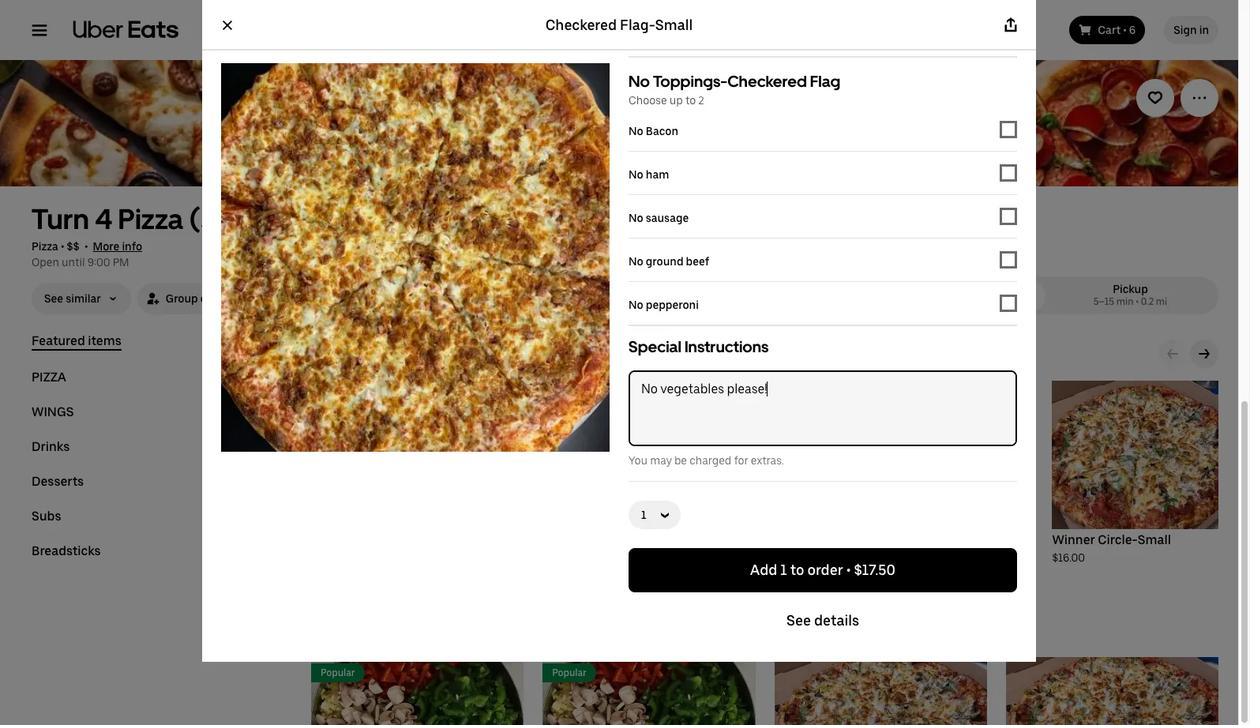 Task type: describe. For each thing, give the bounding box(es) containing it.
details
[[814, 612, 859, 629]]

more
[[93, 240, 120, 253]]

may
[[650, 454, 672, 467]]

+
[[629, 29, 635, 42]]

1 horizontal spatial pizza
[[118, 202, 183, 236]]

(500
[[189, 202, 253, 236]]

chevron down small image
[[107, 293, 118, 304]]

sign
[[1174, 24, 1197, 36]]

add for add 1 to order • $17.50
[[750, 562, 777, 578]]

info
[[122, 240, 142, 253]]

view more options image
[[1192, 90, 1208, 106]]

see for see similar
[[44, 292, 63, 305]]

6
[[1129, 24, 1136, 36]]

no for toppings-
[[629, 72, 650, 91]]

#3 most liked
[[691, 391, 751, 402]]

x button
[[209, 6, 246, 44]]

until
[[62, 256, 85, 269]]

featured items button
[[32, 333, 122, 351]]

special
[[629, 337, 682, 356]]

navigation containing featured items
[[32, 333, 273, 578]]

for
[[734, 454, 749, 467]]

delivery
[[940, 283, 982, 295]]

mi
[[1156, 296, 1168, 307]]

extras.
[[751, 454, 784, 467]]

no for ground
[[629, 255, 643, 267]]

no for bacon
[[629, 124, 643, 137]]

dialog dialog
[[202, 0, 1036, 662]]

no ham
[[629, 168, 669, 180]]

see details button
[[629, 599, 1017, 643]]

winner
[[1052, 532, 1095, 547]]

wings button
[[32, 404, 74, 420]]

$15.00
[[867, 551, 900, 564]]

sausage
[[646, 211, 689, 224]]

you may be charged for extras.
[[629, 454, 784, 467]]

1 horizontal spatial to
[[790, 562, 804, 578]]

#2
[[506, 391, 517, 402]]

bacon
[[646, 124, 679, 137]]

$17.50
[[854, 562, 896, 578]]

subs
[[32, 509, 61, 524]]

special instructions
[[629, 337, 769, 356]]

1 popular from the left
[[321, 667, 355, 678]]

uber eats home image
[[73, 21, 178, 39]]

ave)
[[399, 202, 460, 236]]

0 horizontal spatial order
[[200, 292, 228, 305]]

small for circle-
[[1138, 532, 1171, 547]]

$$
[[67, 240, 80, 253]]

no toppings-checkered flag choose up to 2
[[629, 72, 840, 107]]

liked for #2 most liked
[[544, 391, 565, 402]]

order inside dialog dialog
[[807, 562, 843, 578]]

sign in
[[1174, 24, 1209, 36]]

1
[[780, 562, 787, 578]]

drinks
[[32, 439, 70, 454]]

drinks button
[[32, 439, 70, 455]]

schedule
[[276, 292, 324, 305]]

up
[[670, 94, 683, 107]]

0.2
[[1141, 296, 1154, 307]]

beef
[[686, 255, 710, 267]]

pizza • $$ • more info open until 9:00 pm
[[32, 240, 142, 269]]

flag
[[810, 72, 840, 91]]

9:00
[[87, 256, 110, 269]]

no sausage
[[629, 211, 689, 224]]

open
[[32, 256, 59, 269]]

#1 most liked
[[321, 391, 379, 402]]

• left $$
[[61, 240, 64, 253]]

share ios image
[[1003, 17, 1019, 33]]

items inside "button"
[[88, 333, 122, 348]]

w
[[259, 202, 288, 236]]

most for #3
[[705, 391, 728, 402]]

in
[[1199, 24, 1209, 36]]

close image
[[221, 19, 234, 32]]

$16.00
[[1052, 551, 1085, 564]]

1 horizontal spatial featured items
[[311, 344, 441, 366]]

be
[[674, 454, 687, 467]]

pickup
[[1113, 283, 1148, 295]]

tomatoes
[[652, 14, 704, 27]]

sign in link
[[1164, 16, 1219, 44]]

group
[[166, 292, 198, 305]]

small for flag-
[[655, 17, 693, 33]]

5–15
[[1094, 296, 1115, 307]]

three dots horizontal button
[[1181, 79, 1219, 117]]



Task type: locate. For each thing, give the bounding box(es) containing it.
min
[[1117, 296, 1134, 307]]

pizza up info
[[118, 202, 183, 236]]

#2 most liked
[[506, 391, 565, 402]]

#1
[[321, 391, 332, 402]]

featured up pizza on the bottom left of page
[[32, 333, 85, 348]]

1 horizontal spatial see
[[787, 612, 811, 629]]

no
[[629, 72, 650, 91], [629, 124, 643, 137], [629, 168, 643, 180], [629, 211, 643, 224], [629, 255, 643, 267], [629, 298, 643, 311]]

0 horizontal spatial liked
[[359, 391, 379, 402]]

• right $$
[[84, 240, 88, 253]]

1 vertical spatial to
[[790, 562, 804, 578]]

deliver to image
[[220, 21, 232, 39]]

1 horizontal spatial featured
[[311, 344, 389, 366]]

add
[[629, 14, 650, 27], [750, 562, 777, 578]]

most for #2
[[519, 391, 542, 402]]

• left $17.50
[[846, 562, 851, 578]]

3 no from the top
[[629, 168, 643, 180]]

featured
[[32, 333, 85, 348], [311, 344, 389, 366]]

3 liked from the left
[[730, 391, 751, 402]]

1 horizontal spatial items
[[393, 344, 441, 366]]

more info link
[[93, 240, 142, 253]]

ham
[[646, 168, 669, 180]]

to left 2 on the right of the page
[[685, 94, 696, 107]]

4 no from the top
[[629, 211, 643, 224]]

no bacon
[[629, 124, 679, 137]]

add tomatoes + $1.25
[[629, 14, 704, 42]]

2 horizontal spatial most
[[705, 391, 728, 402]]

share ios button
[[992, 6, 1030, 44]]

desserts button
[[32, 474, 84, 490]]

2 popular from the left
[[552, 667, 587, 678]]

0 vertical spatial order
[[200, 292, 228, 305]]

no ground beef
[[629, 255, 710, 267]]

featured up #1 most liked
[[311, 344, 389, 366]]

most right #2
[[519, 391, 542, 402]]

see left details
[[787, 612, 811, 629]]

checkered left "flag"
[[728, 72, 807, 91]]

to right 1
[[790, 562, 804, 578]]

items
[[88, 333, 122, 348], [393, 344, 441, 366]]

1 horizontal spatial checkered
[[728, 72, 807, 91]]

group order
[[166, 292, 228, 305]]

1 vertical spatial see
[[787, 612, 811, 629]]

cart
[[1098, 24, 1121, 36]]

0 horizontal spatial to
[[685, 94, 696, 107]]

pizza inside pizza • $$ • more info open until 9:00 pm
[[32, 240, 58, 253]]

add to favorites image
[[1148, 90, 1163, 106]]

add inside add tomatoes + $1.25
[[629, 14, 650, 27]]

next image
[[1198, 348, 1211, 360]]

0 horizontal spatial featured
[[32, 333, 85, 348]]

1 vertical spatial add
[[750, 562, 777, 578]]

2 horizontal spatial liked
[[730, 391, 751, 402]]

checkered left +
[[546, 17, 617, 33]]

• inside dialog dialog
[[846, 562, 851, 578]]

to inside no toppings-checkered flag choose up to 2
[[685, 94, 696, 107]]

liked right #1
[[359, 391, 379, 402]]

• left 6
[[1123, 24, 1127, 36]]

featured items up #1 most liked
[[311, 344, 441, 366]]

1 vertical spatial checkered
[[728, 72, 807, 91]]

no for ham
[[629, 168, 643, 180]]

0 horizontal spatial featured items
[[32, 333, 122, 348]]

pickup 5–15 min • 0.2 mi
[[1094, 283, 1168, 307]]

no pepperoni
[[629, 298, 699, 311]]

$1.25
[[635, 29, 660, 42]]

pm
[[113, 256, 129, 269]]

featured inside "button"
[[32, 333, 85, 348]]

checkered inside no toppings-checkered flag choose up to 2
[[728, 72, 807, 91]]

0 horizontal spatial checkered
[[546, 17, 617, 33]]

ground
[[646, 255, 684, 267]]

0 vertical spatial add
[[629, 14, 650, 27]]

instructions
[[685, 337, 769, 356]]

see similar
[[44, 292, 101, 305]]

#3
[[691, 391, 703, 402]]

cart • 6
[[1098, 24, 1136, 36]]

no up choose
[[629, 72, 650, 91]]

schedule button
[[247, 283, 337, 314], [247, 283, 337, 314]]

toppings-
[[653, 72, 728, 91]]

see details
[[787, 612, 859, 629]]

similar
[[66, 292, 101, 305]]

order
[[200, 292, 228, 305], [807, 562, 843, 578]]

1 vertical spatial small
[[1138, 532, 1171, 547]]

liked
[[359, 391, 379, 402], [544, 391, 565, 402], [730, 391, 751, 402]]

summit
[[293, 202, 393, 236]]

1 horizontal spatial most
[[519, 391, 542, 402]]

0 vertical spatial pizza
[[118, 202, 183, 236]]

most for #1
[[334, 391, 356, 402]]

group order link
[[137, 283, 241, 314]]

[object Object] radio
[[1049, 280, 1212, 311]]

breadsticks
[[32, 543, 101, 558]]

1 horizontal spatial small
[[1138, 532, 1171, 547]]

1 horizontal spatial add
[[750, 562, 777, 578]]

0 vertical spatial checkered
[[546, 17, 617, 33]]

featured items down see similar
[[32, 333, 122, 348]]

see for see details
[[787, 612, 811, 629]]

1 horizontal spatial liked
[[544, 391, 565, 402]]

5 no from the top
[[629, 255, 643, 267]]

no inside no toppings-checkered flag choose up to 2
[[629, 72, 650, 91]]

small inside winner circle-small $16.00
[[1138, 532, 1171, 547]]

0 horizontal spatial items
[[88, 333, 122, 348]]

1 no from the top
[[629, 72, 650, 91]]

1 vertical spatial order
[[807, 562, 843, 578]]

pizza up open
[[32, 240, 58, 253]]

turn 4 pizza (500 w summit ave)
[[32, 202, 460, 236]]

see
[[44, 292, 63, 305], [787, 612, 811, 629]]

previous image
[[1167, 348, 1179, 360]]

no left pepperoni
[[629, 298, 643, 311]]

4
[[95, 202, 112, 236]]

checkered flag-small
[[546, 17, 693, 33]]

navigation
[[32, 333, 273, 578]]

no left "sausage"
[[629, 211, 643, 224]]

small inside dialog dialog
[[655, 17, 693, 33]]

add left 1
[[750, 562, 777, 578]]

Add a note text field
[[630, 372, 1016, 445]]

no left "bacon"
[[629, 124, 643, 137]]

subs button
[[32, 509, 61, 524]]

2 no from the top
[[629, 124, 643, 137]]

0 horizontal spatial most
[[334, 391, 356, 402]]

liked for #1 most liked
[[359, 391, 379, 402]]

liked right #2
[[544, 391, 565, 402]]

no left ground on the top of the page
[[629, 255, 643, 267]]

3 most from the left
[[705, 391, 728, 402]]

•
[[1123, 24, 1127, 36], [61, 240, 64, 253], [84, 240, 88, 253], [1136, 296, 1139, 307], [846, 562, 851, 578]]

liked for #3 most liked
[[730, 391, 751, 402]]

circle-
[[1098, 532, 1138, 547]]

heart outline link
[[1137, 79, 1174, 117]]

0 horizontal spatial pizza
[[32, 240, 58, 253]]

see inside button
[[787, 612, 811, 629]]

main navigation menu image
[[32, 22, 47, 38]]

add 1 to order • $17.50
[[750, 562, 896, 578]]

1 vertical spatial pizza
[[32, 240, 58, 253]]

2 most from the left
[[519, 391, 542, 402]]

breadsticks button
[[32, 543, 101, 559]]

wings
[[32, 404, 74, 419]]

most
[[334, 391, 356, 402], [519, 391, 542, 402], [705, 391, 728, 402]]

0 horizontal spatial see
[[44, 292, 63, 305]]

2
[[698, 94, 704, 107]]

0 horizontal spatial small
[[655, 17, 693, 33]]

turn
[[32, 202, 89, 236]]

0 vertical spatial small
[[655, 17, 693, 33]]

pizza
[[32, 370, 66, 385]]

no for sausage
[[629, 211, 643, 224]]

choose
[[629, 94, 667, 107]]

popular
[[321, 667, 355, 678], [552, 667, 587, 678]]

add up +
[[629, 14, 650, 27]]

most right #3
[[705, 391, 728, 402]]

0 vertical spatial to
[[685, 94, 696, 107]]

order right group
[[200, 292, 228, 305]]

featured items
[[32, 333, 122, 348], [311, 344, 441, 366]]

no left ham
[[629, 168, 643, 180]]

1 horizontal spatial popular
[[552, 667, 587, 678]]

[object Object] radio
[[879, 280, 1043, 311]]

2 liked from the left
[[544, 391, 565, 402]]

you
[[629, 454, 648, 467]]

winner circle-small $16.00
[[1052, 532, 1171, 564]]

add for add tomatoes + $1.25
[[629, 14, 650, 27]]

most right #1
[[334, 391, 356, 402]]

6 no from the top
[[629, 298, 643, 311]]

0 horizontal spatial popular
[[321, 667, 355, 678]]

liked right #3
[[730, 391, 751, 402]]

1 horizontal spatial order
[[807, 562, 843, 578]]

• left 0.2
[[1136, 296, 1139, 307]]

desserts
[[32, 474, 84, 489]]

see left "similar"
[[44, 292, 63, 305]]

1 liked from the left
[[359, 391, 379, 402]]

charged
[[690, 454, 732, 467]]

checkered
[[546, 17, 617, 33], [728, 72, 807, 91]]

0 horizontal spatial add
[[629, 14, 650, 27]]

small
[[655, 17, 693, 33], [1138, 532, 1171, 547]]

• inside the pickup 5–15 min • 0.2 mi
[[1136, 296, 1139, 307]]

pizza button
[[32, 370, 66, 385]]

order right 1
[[807, 562, 843, 578]]

pepperoni
[[646, 298, 699, 311]]

1 most from the left
[[334, 391, 356, 402]]

0 vertical spatial see
[[44, 292, 63, 305]]

no for pepperoni
[[629, 298, 643, 311]]

flag-
[[620, 17, 655, 33]]



Task type: vqa. For each thing, say whether or not it's contained in the screenshot.
go back icon
no



